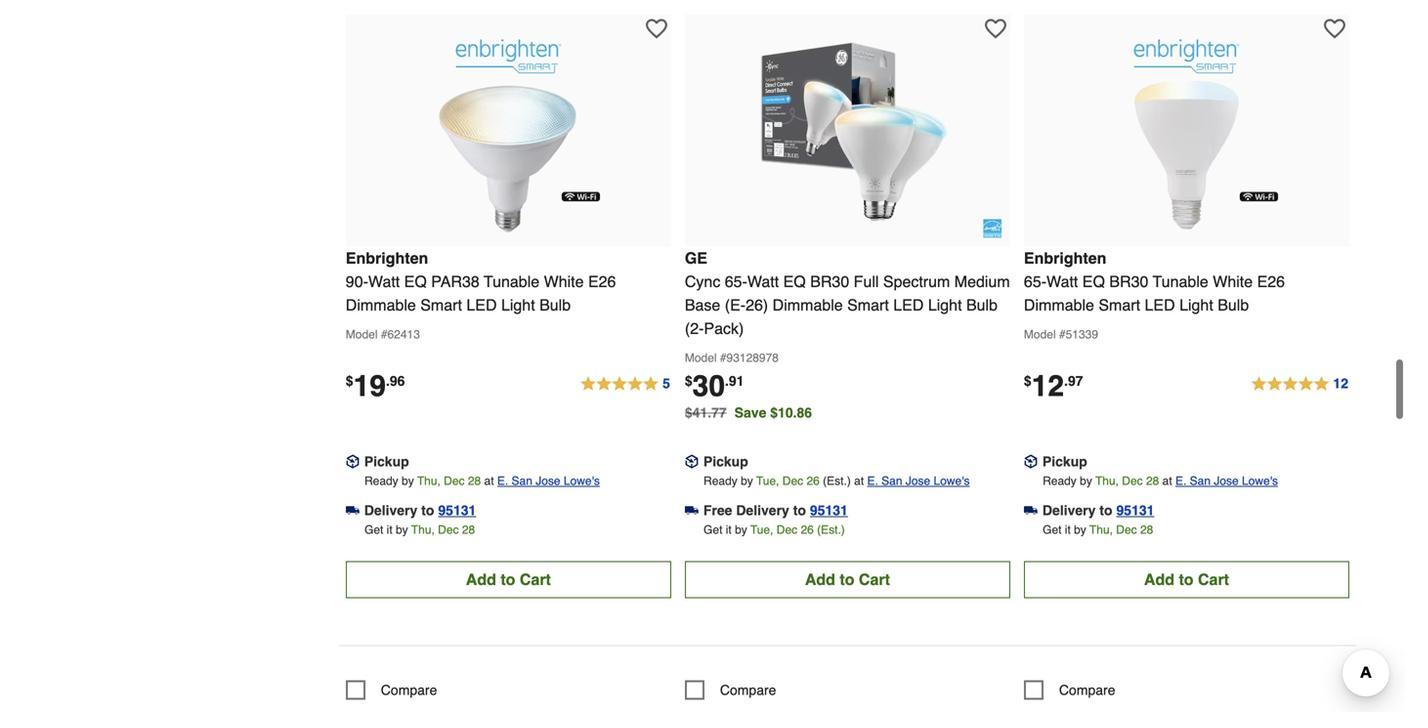 Task type: vqa. For each thing, say whether or not it's contained in the screenshot.
the Light inside the enbrighten 65-watt eq br30 tunable white e26 dimmable smart led light bulb
yes



Task type: locate. For each thing, give the bounding box(es) containing it.
# for enbrighten 90-watt eq par38 tunable white e26 dimmable smart led light bulb
[[381, 328, 387, 341]]

1 horizontal spatial ready
[[704, 474, 737, 488]]

1 tunable from the left
[[484, 272, 539, 291]]

e. san jose lowe's button for third 95131 "button" from the left
[[1175, 471, 1278, 491]]

0 horizontal spatial pickup
[[364, 454, 409, 469]]

0 horizontal spatial heart outline image
[[646, 18, 667, 39]]

compare
[[381, 682, 437, 698], [720, 682, 776, 698], [1059, 682, 1115, 698]]

ready for pickup icon
[[704, 474, 737, 488]]

$ left .97
[[1024, 373, 1032, 389]]

bulb inside enbrighten 90-watt eq par38 tunable white e26 dimmable smart led light bulb
[[539, 296, 571, 314]]

eq
[[404, 272, 427, 291], [783, 272, 806, 291], [1082, 272, 1105, 291]]

light inside enbrighten 65-watt eq br30 tunable white e26 dimmable smart led light bulb
[[1179, 296, 1213, 314]]

eq inside enbrighten 90-watt eq par38 tunable white e26 dimmable smart led light bulb
[[404, 272, 427, 291]]

1 horizontal spatial jose
[[906, 474, 930, 488]]

san for truck filled image corresponding to third 95131 "button" from the right
[[512, 474, 532, 488]]

enbrighten for 65-
[[1024, 249, 1106, 267]]

2 65- from the left
[[1024, 272, 1047, 291]]

pack)
[[704, 319, 744, 337]]

1 add to cart from the left
[[466, 571, 551, 589]]

led inside ge cync 65-watt eq br30 full spectrum medium base (e-26) dimmable smart led light bulb (2-pack)
[[893, 296, 924, 314]]

heart outline image
[[646, 18, 667, 39], [985, 18, 1006, 39], [1324, 18, 1345, 39]]

12 inside button
[[1333, 376, 1348, 391]]

1 horizontal spatial get it by thu, dec 28
[[1043, 523, 1153, 537]]

model up 30
[[685, 351, 717, 365]]

0 horizontal spatial white
[[544, 272, 584, 291]]

enbrighten 90-watt eq par38 tunable white e26 dimmable smart led light bulb image
[[401, 24, 616, 239]]

1 e. san jose lowe's button from the left
[[497, 471, 600, 491]]

1 horizontal spatial eq
[[783, 272, 806, 291]]

tue,
[[756, 474, 779, 488], [750, 523, 773, 537]]

2 horizontal spatial smart
[[1099, 296, 1140, 314]]

0 horizontal spatial watt
[[368, 272, 400, 291]]

watt inside ge cync 65-watt eq br30 full spectrum medium base (e-26) dimmable smart led light bulb (2-pack)
[[747, 272, 779, 291]]

1 horizontal spatial light
[[928, 296, 962, 314]]

delivery to 95131
[[364, 503, 476, 518], [1042, 503, 1154, 518]]

1 light from the left
[[501, 296, 535, 314]]

smart inside enbrighten 90-watt eq par38 tunable white e26 dimmable smart led light bulb
[[420, 296, 462, 314]]

0 horizontal spatial lowe's
[[564, 474, 600, 488]]

1 horizontal spatial pickup
[[703, 454, 748, 469]]

2 compare from the left
[[720, 682, 776, 698]]

smart inside ge cync 65-watt eq br30 full spectrum medium base (e-26) dimmable smart led light bulb (2-pack)
[[847, 296, 889, 314]]

$ inside $ 12 .97
[[1024, 373, 1032, 389]]

(est.) down ready by tue, dec 26 (est.) at e. san jose lowe's
[[817, 523, 845, 537]]

0 horizontal spatial led
[[466, 296, 497, 314]]

2 horizontal spatial $
[[1024, 373, 1032, 389]]

light for enbrighten 65-watt eq br30 tunable white e26 dimmable smart led light bulb
[[1179, 296, 1213, 314]]

1 horizontal spatial enbrighten
[[1024, 249, 1106, 267]]

gecync 65-watt eq br30 full spectrum medium base (e-26) dimmable smart led light bulb (2-pack) element
[[685, 14, 1010, 247]]

2 get it by thu, dec 28 from the left
[[1043, 523, 1153, 537]]

compare inside 1001878218 element
[[1059, 682, 1115, 698]]

5 stars image for 19
[[579, 373, 671, 396]]

2 horizontal spatial delivery
[[1042, 503, 1096, 518]]

65- up (e-
[[725, 272, 747, 291]]

eq up 51339
[[1082, 272, 1105, 291]]

ge cync 65-watt eq br30 full spectrum medium base (e-26) dimmable smart led light bulb (2-pack) image
[[740, 24, 955, 239]]

compare for 5005493445 element
[[381, 682, 437, 698]]

2 horizontal spatial jose
[[1214, 474, 1239, 488]]

2 lowe's from the left
[[934, 474, 970, 488]]

5 stars image
[[579, 373, 671, 396], [1250, 373, 1349, 396]]

truck filled image for third 95131 "button" from the right
[[346, 504, 359, 517]]

0 horizontal spatial add
[[466, 571, 496, 589]]

watt inside enbrighten 90-watt eq par38 tunable white e26 dimmable smart led light bulb
[[368, 272, 400, 291]]

1 5 stars image from the left
[[579, 373, 671, 396]]

2 horizontal spatial light
[[1179, 296, 1213, 314]]

jose for third 95131 "button" from the left
[[1214, 474, 1239, 488]]

pickup
[[364, 454, 409, 469], [703, 454, 748, 469], [1042, 454, 1087, 469]]

add for 3rd the add to cart button from left
[[1144, 571, 1174, 589]]

0 horizontal spatial compare
[[381, 682, 437, 698]]

pickup for third 95131 "button" from the right
[[364, 454, 409, 469]]

model for 65-watt eq br30 tunable white e26 dimmable smart led light bulb
[[1024, 328, 1056, 341]]

pickup down actual price $19.96 element
[[364, 454, 409, 469]]

2 at from the left
[[854, 474, 864, 488]]

3 dimmable from the left
[[1024, 296, 1094, 314]]

led for 65-
[[1145, 296, 1175, 314]]

tunable
[[484, 272, 539, 291], [1153, 272, 1208, 291]]

watt up 26)
[[747, 272, 779, 291]]

1 horizontal spatial $
[[685, 373, 692, 389]]

2 dimmable from the left
[[773, 296, 843, 314]]

3 san from the left
[[1190, 474, 1211, 488]]

dimmable inside enbrighten 90-watt eq par38 tunable white e26 dimmable smart led light bulb
[[346, 296, 416, 314]]

1 horizontal spatial ready by thu, dec 28 at e. san jose lowe's
[[1043, 474, 1278, 488]]

3 at from the left
[[1162, 474, 1172, 488]]

compare inside '5001839573' element
[[720, 682, 776, 698]]

eq left full
[[783, 272, 806, 291]]

1 led from the left
[[466, 296, 497, 314]]

1 ready by thu, dec 28 at e. san jose lowe's from the left
[[364, 474, 600, 488]]

smart
[[420, 296, 462, 314], [847, 296, 889, 314], [1099, 296, 1140, 314]]

2 horizontal spatial san
[[1190, 474, 1211, 488]]

(est.)
[[823, 474, 851, 488], [817, 523, 845, 537]]

get
[[364, 523, 383, 537], [704, 523, 722, 537], [1043, 523, 1062, 537]]

dimmable right 26)
[[773, 296, 843, 314]]

1 add from the left
[[466, 571, 496, 589]]

1 vertical spatial tue,
[[750, 523, 773, 537]]

0 horizontal spatial truck filled image
[[346, 504, 359, 517]]

28
[[468, 474, 481, 488], [1146, 474, 1159, 488], [462, 523, 475, 537], [1140, 523, 1153, 537]]

1 horizontal spatial at
[[854, 474, 864, 488]]

it
[[387, 523, 392, 537], [726, 523, 732, 537], [1065, 523, 1071, 537]]

3 add to cart from the left
[[1144, 571, 1229, 589]]

bulb inside enbrighten 65-watt eq br30 tunable white e26 dimmable smart led light bulb
[[1218, 296, 1249, 314]]

ready by tue, dec 26 (est.) at e. san jose lowe's
[[704, 474, 970, 488]]

model # 93128978
[[685, 351, 779, 365]]

enbrighten inside enbrighten 65-watt eq br30 tunable white e26 dimmable smart led light bulb
[[1024, 249, 1106, 267]]

2 add from the left
[[805, 571, 835, 589]]

enbrighten inside enbrighten 90-watt eq par38 tunable white e26 dimmable smart led light bulb
[[346, 249, 428, 267]]

1 horizontal spatial tunable
[[1153, 272, 1208, 291]]

2 eq from the left
[[783, 272, 806, 291]]

3 add from the left
[[1144, 571, 1174, 589]]

get for truck filled image corresponding to third 95131 "button" from the right
[[364, 523, 383, 537]]

e26 for 65-watt eq br30 tunable white e26 dimmable smart led light bulb
[[1257, 272, 1285, 291]]

enbrighten
[[346, 249, 428, 267], [1024, 249, 1106, 267]]

spectrum
[[883, 272, 950, 291]]

lowe's
[[564, 474, 600, 488], [934, 474, 970, 488], [1242, 474, 1278, 488]]

white inside enbrighten 90-watt eq par38 tunable white e26 dimmable smart led light bulb
[[544, 272, 584, 291]]

3 $ from the left
[[1024, 373, 1032, 389]]

1 horizontal spatial bulb
[[966, 296, 998, 314]]

$ 12 .97
[[1024, 369, 1083, 403]]

0 horizontal spatial tunable
[[484, 272, 539, 291]]

bulb inside ge cync 65-watt eq br30 full spectrum medium base (e-26) dimmable smart led light bulb (2-pack)
[[966, 296, 998, 314]]

1 horizontal spatial cart
[[859, 571, 890, 589]]

1 ready from the left
[[364, 474, 398, 488]]

ready for pickup image associated with truck filled image corresponding to third 95131 "button" from the right
[[364, 474, 398, 488]]

0 horizontal spatial ready
[[364, 474, 398, 488]]

cync
[[685, 272, 720, 291]]

model
[[346, 328, 378, 341], [1024, 328, 1056, 341], [685, 351, 717, 365]]

0 horizontal spatial light
[[501, 296, 535, 314]]

2 horizontal spatial add to cart
[[1144, 571, 1229, 589]]

model # 62413
[[346, 328, 420, 341]]

white
[[544, 272, 584, 291], [1213, 272, 1253, 291]]

1 compare from the left
[[381, 682, 437, 698]]

1 95131 button from the left
[[438, 501, 476, 520]]

1 pickup from the left
[[364, 454, 409, 469]]

it for truck filled icon
[[726, 523, 732, 537]]

bulb for enbrighten 90-watt eq par38 tunable white e26 dimmable smart led light bulb
[[539, 296, 571, 314]]

e. for truck filled image corresponding to third 95131 "button" from the right
[[497, 474, 508, 488]]

1 65- from the left
[[725, 272, 747, 291]]

eq for 90-
[[404, 272, 427, 291]]

0 horizontal spatial #
[[381, 328, 387, 341]]

# for ge cync 65-watt eq br30 full spectrum medium base (e-26) dimmable smart led light bulb (2-pack)
[[720, 351, 727, 365]]

light
[[501, 296, 535, 314], [928, 296, 962, 314], [1179, 296, 1213, 314]]

$41.77
[[685, 405, 727, 421]]

2 horizontal spatial heart outline image
[[1324, 18, 1345, 39]]

2 horizontal spatial dimmable
[[1024, 296, 1094, 314]]

2 horizontal spatial add to cart button
[[1024, 561, 1349, 598]]

0 horizontal spatial ready by thu, dec 28 at e. san jose lowe's
[[364, 474, 600, 488]]

2 truck filled image from the left
[[1024, 504, 1038, 517]]

br30
[[810, 272, 849, 291], [1109, 272, 1148, 291]]

white inside enbrighten 65-watt eq br30 tunable white e26 dimmable smart led light bulb
[[1213, 272, 1253, 291]]

2 horizontal spatial #
[[1059, 328, 1066, 341]]

e26
[[588, 272, 616, 291], [1257, 272, 1285, 291]]

1 horizontal spatial 95131
[[810, 503, 848, 518]]

3 ready from the left
[[1043, 474, 1077, 488]]

smart inside enbrighten 65-watt eq br30 tunable white e26 dimmable smart led light bulb
[[1099, 296, 1140, 314]]

1 lowe's from the left
[[564, 474, 600, 488]]

2 smart from the left
[[847, 296, 889, 314]]

2 5 stars image from the left
[[1250, 373, 1349, 396]]

at for pickup image associated with truck filled image corresponding to third 95131 "button" from the right
[[484, 474, 494, 488]]

1 horizontal spatial delivery to 95131
[[1042, 503, 1154, 518]]

0 horizontal spatial get
[[364, 523, 383, 537]]

2 pickup image from the left
[[1024, 455, 1038, 469]]

1 horizontal spatial add to cart
[[805, 571, 890, 589]]

san for third 95131 "button" from the left truck filled image
[[1190, 474, 1211, 488]]

3 led from the left
[[1145, 296, 1175, 314]]

pickup image for truck filled image corresponding to third 95131 "button" from the right
[[346, 455, 359, 469]]

2 horizontal spatial ready
[[1043, 474, 1077, 488]]

3 bulb from the left
[[1218, 296, 1249, 314]]

dimmable for 90-
[[346, 296, 416, 314]]

95131
[[438, 503, 476, 518], [810, 503, 848, 518], [1116, 503, 1154, 518]]

2 horizontal spatial compare
[[1059, 682, 1115, 698]]

2 horizontal spatial cart
[[1198, 571, 1229, 589]]

tunable inside enbrighten 65-watt eq br30 tunable white e26 dimmable smart led light bulb
[[1153, 272, 1208, 291]]

tue, down free delivery to 95131
[[750, 523, 773, 537]]

1 eq from the left
[[404, 272, 427, 291]]

truck filled image
[[346, 504, 359, 517], [1024, 504, 1038, 517]]

eq for 65-
[[1082, 272, 1105, 291]]

2 horizontal spatial 95131
[[1116, 503, 1154, 518]]

3 add to cart button from the left
[[1024, 561, 1349, 598]]

(est.) up free delivery to 95131
[[823, 474, 851, 488]]

2 bulb from the left
[[966, 296, 998, 314]]

0 horizontal spatial pickup image
[[346, 455, 359, 469]]

0 horizontal spatial smart
[[420, 296, 462, 314]]

led
[[466, 296, 497, 314], [893, 296, 924, 314], [1145, 296, 1175, 314]]

1 vertical spatial 26
[[801, 523, 814, 537]]

compare inside 5005493445 element
[[381, 682, 437, 698]]

1 jose from the left
[[536, 474, 560, 488]]

1 horizontal spatial lowe's
[[934, 474, 970, 488]]

0 horizontal spatial at
[[484, 474, 494, 488]]

0 horizontal spatial dimmable
[[346, 296, 416, 314]]

watt
[[368, 272, 400, 291], [747, 272, 779, 291], [1047, 272, 1078, 291]]

1 horizontal spatial add to cart button
[[685, 561, 1010, 598]]

2 ready from the left
[[704, 474, 737, 488]]

65-
[[725, 272, 747, 291], [1024, 272, 1047, 291]]

1 horizontal spatial add
[[805, 571, 835, 589]]

1 horizontal spatial led
[[893, 296, 924, 314]]

e. san jose lowe's button
[[497, 471, 600, 491], [867, 471, 970, 491], [1175, 471, 1278, 491]]

5 stars image containing 5
[[579, 373, 671, 396]]

actual price $19.96 element
[[346, 369, 405, 403]]

1 bulb from the left
[[539, 296, 571, 314]]

2 horizontal spatial led
[[1145, 296, 1175, 314]]

delivery to 95131 for third 95131 "button" from the left
[[1042, 503, 1154, 518]]

model left 62413
[[346, 328, 378, 341]]

add for 1st the add to cart button
[[466, 571, 496, 589]]

pickup down $ 12 .97
[[1042, 454, 1087, 469]]

2 e. san jose lowe's button from the left
[[867, 471, 970, 491]]

delivery
[[364, 503, 417, 518], [736, 503, 789, 518], [1042, 503, 1096, 518]]

e26 inside enbrighten 65-watt eq br30 tunable white e26 dimmable smart led light bulb
[[1257, 272, 1285, 291]]

2 horizontal spatial watt
[[1047, 272, 1078, 291]]

2 horizontal spatial 95131 button
[[1116, 501, 1154, 520]]

3 light from the left
[[1179, 296, 1213, 314]]

get it by thu, dec 28
[[364, 523, 475, 537], [1043, 523, 1153, 537]]

26 down free delivery to 95131
[[801, 523, 814, 537]]

1 95131 from the left
[[438, 503, 476, 518]]

e.
[[497, 474, 508, 488], [867, 474, 878, 488], [1175, 474, 1187, 488]]

dimmable up 'model # 62413'
[[346, 296, 416, 314]]

pickup image down actual price $12.97 element
[[1024, 455, 1038, 469]]

2 horizontal spatial e. san jose lowe's button
[[1175, 471, 1278, 491]]

bulb
[[539, 296, 571, 314], [966, 296, 998, 314], [1218, 296, 1249, 314]]

0 horizontal spatial 95131 button
[[438, 501, 476, 520]]

3 95131 button from the left
[[1116, 501, 1154, 520]]

$ inside $ 19 .96
[[346, 373, 353, 389]]

95131 button
[[438, 501, 476, 520], [810, 501, 848, 520], [1116, 501, 1154, 520]]

2 add to cart from the left
[[805, 571, 890, 589]]

51339
[[1066, 328, 1098, 341]]

watt up model # 51339
[[1047, 272, 1078, 291]]

lowe's for third 95131 "button" from the left
[[1242, 474, 1278, 488]]

0 horizontal spatial 12
[[1032, 369, 1064, 403]]

bulb for enbrighten 65-watt eq br30 tunable white e26 dimmable smart led light bulb
[[1218, 296, 1249, 314]]

0 vertical spatial 26
[[807, 474, 820, 488]]

3 pickup from the left
[[1042, 454, 1087, 469]]

0 horizontal spatial 65-
[[725, 272, 747, 291]]

3 jose from the left
[[1214, 474, 1239, 488]]

ready by thu, dec 28 at e. san jose lowe's
[[364, 474, 600, 488], [1043, 474, 1278, 488]]

0 horizontal spatial bulb
[[539, 296, 571, 314]]

1 delivery from the left
[[364, 503, 417, 518]]

3 smart from the left
[[1099, 296, 1140, 314]]

light inside enbrighten 90-watt eq par38 tunable white e26 dimmable smart led light bulb
[[501, 296, 535, 314]]

ready by thu, dec 28 at e. san jose lowe's for third 95131 "button" from the left
[[1043, 474, 1278, 488]]

0 horizontal spatial enbrighten
[[346, 249, 428, 267]]

add to cart
[[466, 571, 551, 589], [805, 571, 890, 589], [1144, 571, 1229, 589]]

1 truck filled image from the left
[[346, 504, 359, 517]]

add to cart button
[[346, 561, 671, 598], [685, 561, 1010, 598], [1024, 561, 1349, 598]]

br30 inside ge cync 65-watt eq br30 full spectrum medium base (e-26) dimmable smart led light bulb (2-pack)
[[810, 272, 849, 291]]

get it by thu, dec 28 for third 95131 "button" from the left
[[1043, 523, 1153, 537]]

1 it from the left
[[387, 523, 392, 537]]

model left 51339
[[1024, 328, 1056, 341]]

2 get from the left
[[704, 523, 722, 537]]

$ inside $ 30 .91
[[685, 373, 692, 389]]

tue, up free delivery to 95131
[[756, 474, 779, 488]]

#
[[381, 328, 387, 341], [1059, 328, 1066, 341], [720, 351, 727, 365]]

2 tunable from the left
[[1153, 272, 1208, 291]]

1 horizontal spatial delivery
[[736, 503, 789, 518]]

1 horizontal spatial e. san jose lowe's button
[[867, 471, 970, 491]]

2 ready by thu, dec 28 at e. san jose lowe's from the left
[[1043, 474, 1278, 488]]

dec
[[444, 474, 465, 488], [782, 474, 803, 488], [1122, 474, 1143, 488], [438, 523, 459, 537], [777, 523, 797, 537], [1116, 523, 1137, 537]]

to
[[421, 503, 434, 518], [793, 503, 806, 518], [1100, 503, 1112, 518], [501, 571, 515, 589], [840, 571, 854, 589], [1179, 571, 1194, 589]]

0 horizontal spatial jose
[[536, 474, 560, 488]]

93128978
[[727, 351, 779, 365]]

0 horizontal spatial e. san jose lowe's button
[[497, 471, 600, 491]]

2 white from the left
[[1213, 272, 1253, 291]]

0 horizontal spatial 5 stars image
[[579, 373, 671, 396]]

1 horizontal spatial watt
[[747, 272, 779, 291]]

smart for 90-
[[420, 296, 462, 314]]

1 pickup image from the left
[[346, 455, 359, 469]]

truck filled image for third 95131 "button" from the left
[[1024, 504, 1038, 517]]

ready down actual price $12.97 element
[[1043, 474, 1077, 488]]

2 light from the left
[[928, 296, 962, 314]]

add to cart for 1st the add to cart button
[[466, 571, 551, 589]]

0 horizontal spatial delivery
[[364, 503, 417, 518]]

tunable for par38
[[484, 272, 539, 291]]

light inside ge cync 65-watt eq br30 full spectrum medium base (e-26) dimmable smart led light bulb (2-pack)
[[928, 296, 962, 314]]

3 watt from the left
[[1047, 272, 1078, 291]]

1 e. from the left
[[497, 474, 508, 488]]

dimmable
[[346, 296, 416, 314], [773, 296, 843, 314], [1024, 296, 1094, 314]]

1 enbrighten from the left
[[346, 249, 428, 267]]

3 delivery from the left
[[1042, 503, 1096, 518]]

1 horizontal spatial compare
[[720, 682, 776, 698]]

dimmable inside enbrighten 65-watt eq br30 tunable white e26 dimmable smart led light bulb
[[1024, 296, 1094, 314]]

pickup right pickup icon
[[703, 454, 748, 469]]

2 watt from the left
[[747, 272, 779, 291]]

2 horizontal spatial at
[[1162, 474, 1172, 488]]

enbrighten up model # 51339
[[1024, 249, 1106, 267]]

1 horizontal spatial 12
[[1333, 376, 1348, 391]]

1 br30 from the left
[[810, 272, 849, 291]]

1 delivery to 95131 from the left
[[364, 503, 476, 518]]

e26 inside enbrighten 90-watt eq par38 tunable white e26 dimmable smart led light bulb
[[588, 272, 616, 291]]

0 horizontal spatial model
[[346, 328, 378, 341]]

$ left .96
[[346, 373, 353, 389]]

jose
[[536, 474, 560, 488], [906, 474, 930, 488], [1214, 474, 1239, 488]]

add to cart for 3rd the add to cart button from left
[[1144, 571, 1229, 589]]

1 $ from the left
[[346, 373, 353, 389]]

e. san jose lowe's button for second 95131 "button" from the right
[[867, 471, 970, 491]]

1 horizontal spatial e.
[[867, 474, 878, 488]]

at
[[484, 474, 494, 488], [854, 474, 864, 488], [1162, 474, 1172, 488]]

2 heart outline image from the left
[[985, 18, 1006, 39]]

ready by thu, dec 28 at e. san jose lowe's for third 95131 "button" from the right
[[364, 474, 600, 488]]

1 add to cart button from the left
[[346, 561, 671, 598]]

# up .97
[[1059, 328, 1066, 341]]

pickup image down 19
[[346, 455, 359, 469]]

2 horizontal spatial bulb
[[1218, 296, 1249, 314]]

2 pickup from the left
[[703, 454, 748, 469]]

2 led from the left
[[893, 296, 924, 314]]

1 horizontal spatial truck filled image
[[1024, 504, 1038, 517]]

1 horizontal spatial e26
[[1257, 272, 1285, 291]]

1 dimmable from the left
[[346, 296, 416, 314]]

ready down $ 19 .96
[[364, 474, 398, 488]]

pickup image
[[346, 455, 359, 469], [1024, 455, 1038, 469]]

0 horizontal spatial get it by thu, dec 28
[[364, 523, 475, 537]]

add
[[466, 571, 496, 589], [805, 571, 835, 589], [1144, 571, 1174, 589]]

1 san from the left
[[512, 474, 532, 488]]

3 e. san jose lowe's button from the left
[[1175, 471, 1278, 491]]

eq left par38
[[404, 272, 427, 291]]

free delivery to 95131
[[703, 503, 848, 518]]

3 eq from the left
[[1082, 272, 1105, 291]]

full
[[854, 272, 879, 291]]

e. for third 95131 "button" from the left truck filled image
[[1175, 474, 1187, 488]]

pickup image for third 95131 "button" from the left truck filled image
[[1024, 455, 1038, 469]]

truck filled image
[[685, 504, 698, 517]]

0 horizontal spatial $
[[346, 373, 353, 389]]

3 lowe's from the left
[[1242, 474, 1278, 488]]

eq inside enbrighten 65-watt eq br30 tunable white e26 dimmable smart led light bulb
[[1082, 272, 1105, 291]]

26 up free delivery to 95131
[[807, 474, 820, 488]]

2 95131 button from the left
[[810, 501, 848, 520]]

2 delivery to 95131 from the left
[[1042, 503, 1154, 518]]

2 horizontal spatial it
[[1065, 523, 1071, 537]]

12 button
[[1250, 373, 1349, 396]]

3 95131 from the left
[[1116, 503, 1154, 518]]

dimmable up model # 51339
[[1024, 296, 1094, 314]]

delivery for third 95131 "button" from the left truck filled image
[[1042, 503, 1096, 518]]

$10.86
[[770, 405, 812, 421]]

0 horizontal spatial add to cart
[[466, 571, 551, 589]]

0 horizontal spatial eq
[[404, 272, 427, 291]]

# up the .91
[[720, 351, 727, 365]]

ready
[[364, 474, 398, 488], [704, 474, 737, 488], [1043, 474, 1077, 488]]

base
[[685, 296, 720, 314]]

2 $ from the left
[[685, 373, 692, 389]]

3 it from the left
[[1065, 523, 1071, 537]]

1 white from the left
[[544, 272, 584, 291]]

12
[[1032, 369, 1064, 403], [1333, 376, 1348, 391]]

3 compare from the left
[[1059, 682, 1115, 698]]

$
[[346, 373, 353, 389], [685, 373, 692, 389], [1024, 373, 1032, 389]]

lowe's for third 95131 "button" from the right
[[564, 474, 600, 488]]

5 stars image containing 12
[[1250, 373, 1349, 396]]

led inside enbrighten 65-watt eq br30 tunable white e26 dimmable smart led light bulb
[[1145, 296, 1175, 314]]

2 horizontal spatial eq
[[1082, 272, 1105, 291]]

2 horizontal spatial pickup
[[1042, 454, 1087, 469]]

0 horizontal spatial add to cart button
[[346, 561, 671, 598]]

19
[[353, 369, 386, 403]]

cart
[[520, 571, 551, 589], [859, 571, 890, 589], [1198, 571, 1229, 589]]

add for 2nd the add to cart button from left
[[805, 571, 835, 589]]

ready up free
[[704, 474, 737, 488]]

2 br30 from the left
[[1109, 272, 1148, 291]]

1 horizontal spatial 95131 button
[[810, 501, 848, 520]]

thu,
[[417, 474, 441, 488], [1095, 474, 1119, 488], [411, 523, 435, 537], [1089, 523, 1113, 537]]

1 horizontal spatial 5 stars image
[[1250, 373, 1349, 396]]

1 get from the left
[[364, 523, 383, 537]]

1 horizontal spatial heart outline image
[[985, 18, 1006, 39]]

30
[[692, 369, 725, 403]]

led inside enbrighten 90-watt eq par38 tunable white e26 dimmable smart led light bulb
[[466, 296, 497, 314]]

tunable inside enbrighten 90-watt eq par38 tunable white e26 dimmable smart led light bulb
[[484, 272, 539, 291]]

2 delivery from the left
[[736, 503, 789, 518]]

enbrighten 65-watt eq br30 tunable white e26 dimmable smart led light bulb image
[[1079, 24, 1294, 239]]

26
[[807, 474, 820, 488], [801, 523, 814, 537]]

1 smart from the left
[[420, 296, 462, 314]]

$ right the 5
[[685, 373, 692, 389]]

# up .96
[[381, 328, 387, 341]]

1 horizontal spatial dimmable
[[773, 296, 843, 314]]

delivery to 95131 for third 95131 "button" from the right
[[364, 503, 476, 518]]

tunable for br30
[[1153, 272, 1208, 291]]

65- right medium
[[1024, 272, 1047, 291]]

watt inside enbrighten 65-watt eq br30 tunable white e26 dimmable smart led light bulb
[[1047, 272, 1078, 291]]

2 e26 from the left
[[1257, 272, 1285, 291]]

0 horizontal spatial delivery to 95131
[[364, 503, 476, 518]]

2 enbrighten from the left
[[1024, 249, 1106, 267]]

by
[[402, 474, 414, 488], [741, 474, 753, 488], [1080, 474, 1092, 488], [396, 523, 408, 537], [735, 523, 747, 537], [1074, 523, 1086, 537]]

watt up 'model # 62413'
[[368, 272, 400, 291]]

eq inside ge cync 65-watt eq br30 full spectrum medium base (e-26) dimmable smart led light bulb (2-pack)
[[783, 272, 806, 291]]

1 watt from the left
[[368, 272, 400, 291]]

san
[[512, 474, 532, 488], [881, 474, 902, 488], [1190, 474, 1211, 488]]

pickup for third 95131 "button" from the left
[[1042, 454, 1087, 469]]

3 get from the left
[[1043, 523, 1062, 537]]

enbrighten 65-watt eq br30 tunable white e26 dimmable smart led light bulb
[[1024, 249, 1285, 314]]

br30 inside enbrighten 65-watt eq br30 tunable white e26 dimmable smart led light bulb
[[1109, 272, 1148, 291]]

2 horizontal spatial lowe's
[[1242, 474, 1278, 488]]

95131 for third 95131 "button" from the left truck filled image
[[1116, 503, 1154, 518]]

0 horizontal spatial br30
[[810, 272, 849, 291]]

enbrighten up 90-
[[346, 249, 428, 267]]

1 horizontal spatial it
[[726, 523, 732, 537]]



Task type: describe. For each thing, give the bounding box(es) containing it.
pickup image
[[685, 455, 698, 469]]

$ for 19
[[346, 373, 353, 389]]

model for 90-watt eq par38 tunable white e26 dimmable smart led light bulb
[[346, 328, 378, 341]]

add to cart for 2nd the add to cart button from left
[[805, 571, 890, 589]]

actual price $30.91 element
[[685, 369, 744, 403]]

1 vertical spatial (est.)
[[817, 523, 845, 537]]

62413
[[387, 328, 420, 341]]

$41.77 save $10.86
[[685, 405, 812, 421]]

2 san from the left
[[881, 474, 902, 488]]

# for enbrighten 65-watt eq br30 tunable white e26 dimmable smart led light bulb
[[1059, 328, 1066, 341]]

free
[[703, 503, 732, 518]]

dimmable for 65-
[[1024, 296, 1094, 314]]

90-
[[346, 272, 368, 291]]

ge cync 65-watt eq br30 full spectrum medium base (e-26) dimmable smart led light bulb (2-pack)
[[685, 249, 1010, 337]]

delivery for truck filled image corresponding to third 95131 "button" from the right
[[364, 503, 417, 518]]

medium
[[954, 272, 1010, 291]]

e26 for 90-watt eq par38 tunable white e26 dimmable smart led light bulb
[[588, 272, 616, 291]]

5001839573 element
[[685, 680, 776, 700]]

actual price $12.97 element
[[1024, 369, 1083, 403]]

save
[[734, 405, 766, 421]]

at for pickup image corresponding to third 95131 "button" from the left truck filled image
[[1162, 474, 1172, 488]]

3 heart outline image from the left
[[1324, 18, 1345, 39]]

2 jose from the left
[[906, 474, 930, 488]]

.96
[[386, 373, 405, 389]]

.97
[[1064, 373, 1083, 389]]

ready for pickup image corresponding to third 95131 "button" from the left truck filled image
[[1043, 474, 1077, 488]]

pickup for second 95131 "button" from the right
[[703, 454, 748, 469]]

model # 51339
[[1024, 328, 1098, 341]]

95131 for truck filled image corresponding to third 95131 "button" from the right
[[438, 503, 476, 518]]

$ for 30
[[685, 373, 692, 389]]

$ 30 .91
[[685, 369, 744, 403]]

light for enbrighten 90-watt eq par38 tunable white e26 dimmable smart led light bulb
[[501, 296, 535, 314]]

$ for 12
[[1024, 373, 1032, 389]]

2 cart from the left
[[859, 571, 890, 589]]

3 cart from the left
[[1198, 571, 1229, 589]]

5005493445 element
[[346, 680, 437, 700]]

it for third 95131 "button" from the left truck filled image
[[1065, 523, 1071, 537]]

5
[[663, 376, 670, 391]]

5 button
[[579, 373, 671, 396]]

get for truck filled icon
[[704, 523, 722, 537]]

compare for 1001878218 element
[[1059, 682, 1115, 698]]

(2-
[[685, 319, 704, 337]]

compare for '5001839573' element
[[720, 682, 776, 698]]

$ 19 .96
[[346, 369, 405, 403]]

ge
[[685, 249, 707, 267]]

led for 90-
[[466, 296, 497, 314]]

.91
[[725, 373, 744, 389]]

0 vertical spatial (est.)
[[823, 474, 851, 488]]

enbrighten for 90-
[[346, 249, 428, 267]]

was price $41.77 element
[[685, 400, 734, 421]]

2 95131 from the left
[[810, 503, 848, 518]]

dimmable inside ge cync 65-watt eq br30 full spectrum medium base (e-26) dimmable smart led light bulb (2-pack)
[[773, 296, 843, 314]]

0 vertical spatial tue,
[[756, 474, 779, 488]]

watt for 65-
[[1047, 272, 1078, 291]]

get it by thu, dec 28 for third 95131 "button" from the right
[[364, 523, 475, 537]]

65- inside ge cync 65-watt eq br30 full spectrum medium base (e-26) dimmable smart led light bulb (2-pack)
[[725, 272, 747, 291]]

smart for 65-
[[1099, 296, 1140, 314]]

get it by tue, dec 26 (est.)
[[704, 523, 845, 537]]

par38
[[431, 272, 480, 291]]

watt for 90-
[[368, 272, 400, 291]]

65- inside enbrighten 65-watt eq br30 tunable white e26 dimmable smart led light bulb
[[1024, 272, 1047, 291]]

5 stars image for 12
[[1250, 373, 1349, 396]]

energy star qualified image
[[983, 219, 1002, 238]]

white for 90-watt eq par38 tunable white e26 dimmable smart led light bulb
[[544, 272, 584, 291]]

2 add to cart button from the left
[[685, 561, 1010, 598]]

enbrighten 90-watt eq par38 tunable white e26 dimmable smart led light bulb
[[346, 249, 616, 314]]

it for truck filled image corresponding to third 95131 "button" from the right
[[387, 523, 392, 537]]

model for cync 65-watt eq br30 full spectrum medium base (e-26) dimmable smart led light bulb (2-pack)
[[685, 351, 717, 365]]

e. san jose lowe's button for third 95131 "button" from the right
[[497, 471, 600, 491]]

jose for third 95131 "button" from the right
[[536, 474, 560, 488]]

white for 65-watt eq br30 tunable white e26 dimmable smart led light bulb
[[1213, 272, 1253, 291]]

1 cart from the left
[[520, 571, 551, 589]]

(e-
[[725, 296, 746, 314]]

1001878218 element
[[1024, 680, 1115, 700]]

get for third 95131 "button" from the left truck filled image
[[1043, 523, 1062, 537]]

1 heart outline image from the left
[[646, 18, 667, 39]]

26)
[[746, 296, 768, 314]]

2 e. from the left
[[867, 474, 878, 488]]



